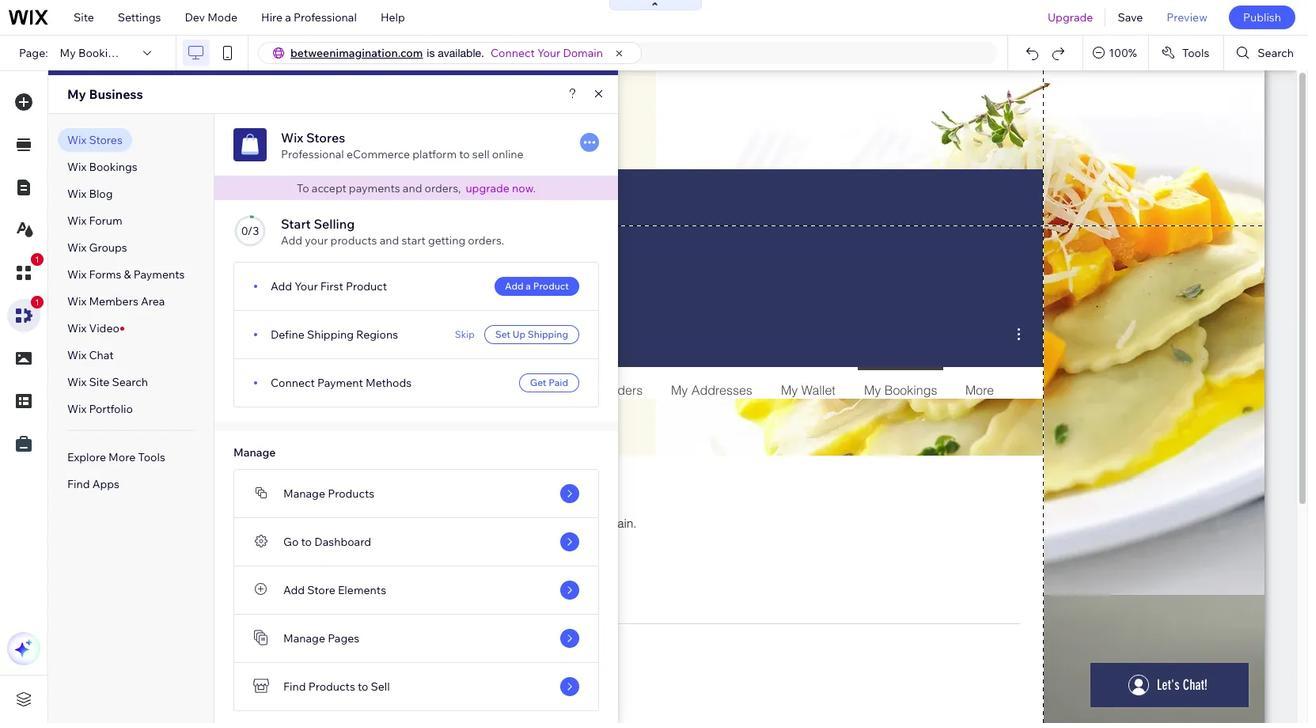 Task type: vqa. For each thing, say whether or not it's contained in the screenshot.
bottom (108)
no



Task type: describe. For each thing, give the bounding box(es) containing it.
0/3
[[241, 224, 259, 238]]

wix site search
[[67, 375, 148, 390]]

start selling add your products and start getting orders.
[[281, 216, 504, 248]]

stores for wix stores professional ecommerce platform to sell online
[[306, 130, 345, 146]]

wix for wix bookings
[[67, 160, 87, 174]]

wix forms & payments
[[67, 268, 185, 282]]

video
[[89, 321, 119, 336]]

0 horizontal spatial product
[[346, 279, 387, 294]]

mode
[[208, 10, 238, 25]]

manage products
[[283, 487, 375, 501]]

define
[[271, 328, 305, 342]]

products for find
[[308, 680, 355, 694]]

add for add your first product
[[271, 279, 292, 294]]

products
[[331, 234, 377, 248]]

to inside "wix stores professional ecommerce platform to sell online"
[[459, 147, 470, 162]]

up
[[513, 329, 526, 340]]

ecommerce
[[347, 147, 410, 162]]

wix video
[[67, 321, 119, 336]]

wix for wix chat
[[67, 348, 87, 363]]

betweenimagination.com
[[291, 46, 423, 60]]

2 1 button from the top
[[7, 296, 44, 333]]

wix stores image
[[234, 128, 267, 162]]

0 vertical spatial your
[[537, 46, 561, 60]]

set up shipping
[[495, 329, 568, 340]]

wix for wix portfolio
[[67, 402, 87, 416]]

preview button
[[1155, 0, 1220, 35]]

manage for manage
[[234, 446, 276, 460]]

set
[[495, 329, 511, 340]]

set up shipping button
[[484, 325, 580, 344]]

upgrade
[[466, 181, 510, 196]]

online
[[492, 147, 524, 162]]

add for add a product
[[505, 280, 524, 292]]

hire a professional
[[261, 10, 357, 25]]

professional for a
[[294, 10, 357, 25]]

regions
[[356, 328, 398, 342]]

skip
[[455, 329, 475, 340]]

wix for wix blog
[[67, 187, 87, 201]]

add store elements
[[283, 583, 386, 598]]

add inside start selling add your products and start getting orders.
[[281, 234, 303, 248]]

payment
[[317, 376, 363, 390]]

1 vertical spatial to
[[301, 535, 312, 549]]

hire
[[261, 10, 283, 25]]

forum
[[89, 214, 122, 228]]

products for manage
[[328, 487, 375, 501]]

wix for wix groups
[[67, 241, 87, 255]]

1 1 button from the top
[[7, 253, 44, 290]]

preview
[[1167, 10, 1208, 25]]

paid
[[549, 377, 568, 389]]

bookings for my bookings
[[78, 46, 127, 60]]

tools inside button
[[1183, 46, 1210, 60]]

members
[[89, 295, 138, 309]]

search inside "button"
[[1258, 46, 1294, 60]]

upgrade
[[1048, 10, 1094, 25]]

wix blog
[[67, 187, 113, 201]]

my bookings
[[60, 46, 127, 60]]

start
[[402, 234, 426, 248]]

orders,
[[425, 181, 461, 196]]

help
[[381, 10, 405, 25]]

get paid button
[[519, 374, 580, 393]]

wix members area
[[67, 295, 165, 309]]

wix for wix forms & payments
[[67, 268, 87, 282]]

wix portfolio
[[67, 402, 133, 416]]

connect payment methods
[[271, 376, 412, 390]]

available.
[[438, 47, 484, 59]]

1 vertical spatial site
[[89, 375, 109, 390]]

dev
[[185, 10, 205, 25]]

start
[[281, 216, 311, 232]]

add a product
[[505, 280, 569, 292]]

a for professional
[[285, 10, 291, 25]]

payments
[[134, 268, 185, 282]]

&
[[124, 268, 131, 282]]

getting
[[428, 234, 466, 248]]

0/3 progress bar
[[234, 215, 267, 248]]

0 horizontal spatial search
[[112, 375, 148, 390]]

2 1 from the top
[[35, 298, 40, 307]]

get paid
[[530, 377, 568, 389]]

1 vertical spatial connect
[[271, 376, 315, 390]]

100%
[[1109, 46, 1138, 60]]

is available. connect your domain
[[427, 46, 603, 60]]

bookings for wix bookings
[[89, 160, 137, 174]]

find apps
[[67, 477, 120, 492]]

apps
[[92, 477, 120, 492]]

wix forum
[[67, 214, 122, 228]]

explore more tools
[[67, 450, 165, 465]]

manage pages
[[283, 632, 360, 646]]

manage for manage pages
[[283, 632, 325, 646]]

forms
[[89, 268, 121, 282]]

go to dashboard
[[283, 535, 371, 549]]

save button
[[1106, 0, 1155, 35]]

sell
[[371, 680, 390, 694]]

selling
[[314, 216, 355, 232]]

0 horizontal spatial shipping
[[307, 328, 354, 342]]



Task type: locate. For each thing, give the bounding box(es) containing it.
wix right "wix stores" icon
[[281, 130, 304, 146]]

define shipping regions
[[271, 328, 398, 342]]

0 vertical spatial products
[[328, 487, 375, 501]]

stores for wix stores
[[89, 133, 123, 147]]

area
[[141, 295, 165, 309]]

wix for wix members area
[[67, 295, 87, 309]]

wix for wix video
[[67, 321, 87, 336]]

1 vertical spatial and
[[380, 234, 399, 248]]

go
[[283, 535, 299, 549]]

0 horizontal spatial a
[[285, 10, 291, 25]]

0 vertical spatial a
[[285, 10, 291, 25]]

2 horizontal spatial to
[[459, 147, 470, 162]]

stores inside "wix stores professional ecommerce platform to sell online"
[[306, 130, 345, 146]]

elements
[[338, 583, 386, 598]]

1 horizontal spatial tools
[[1183, 46, 1210, 60]]

shipping
[[307, 328, 354, 342], [528, 329, 568, 340]]

wix up "wix bookings"
[[67, 133, 87, 147]]

store
[[307, 583, 335, 598]]

professional
[[294, 10, 357, 25], [281, 147, 344, 162]]

0 vertical spatial my
[[60, 46, 76, 60]]

site
[[74, 10, 94, 25], [89, 375, 109, 390]]

find left apps
[[67, 477, 90, 492]]

my for my business
[[67, 86, 86, 102]]

site up wix portfolio
[[89, 375, 109, 390]]

add inside button
[[505, 280, 524, 292]]

now.
[[512, 181, 536, 196]]

0 vertical spatial site
[[74, 10, 94, 25]]

1 left the wix groups
[[35, 255, 40, 264]]

find for find products to sell
[[283, 680, 306, 694]]

payments
[[349, 181, 400, 196]]

add a product button
[[495, 277, 580, 296]]

1 1 from the top
[[35, 255, 40, 264]]

a up set up shipping
[[526, 280, 531, 292]]

find for find apps
[[67, 477, 90, 492]]

a inside button
[[526, 280, 531, 292]]

1 vertical spatial manage
[[283, 487, 325, 501]]

wix left blog
[[67, 187, 87, 201]]

a right 'hire'
[[285, 10, 291, 25]]

0 vertical spatial professional
[[294, 10, 357, 25]]

site up my bookings
[[74, 10, 94, 25]]

professional inside "wix stores professional ecommerce platform to sell online"
[[281, 147, 344, 162]]

to
[[459, 147, 470, 162], [301, 535, 312, 549], [358, 680, 368, 694]]

stores
[[306, 130, 345, 146], [89, 133, 123, 147]]

professional up 'betweenimagination.com'
[[294, 10, 357, 25]]

0 vertical spatial connect
[[491, 46, 535, 60]]

wix down 'wix chat'
[[67, 375, 87, 390]]

1 horizontal spatial stores
[[306, 130, 345, 146]]

0 vertical spatial and
[[403, 181, 422, 196]]

connect right available.
[[491, 46, 535, 60]]

products
[[328, 487, 375, 501], [308, 680, 355, 694]]

manage
[[234, 446, 276, 460], [283, 487, 325, 501], [283, 632, 325, 646]]

find products to sell
[[283, 680, 390, 694]]

add left store
[[283, 583, 305, 598]]

my for my bookings
[[60, 46, 76, 60]]

add for add store elements
[[283, 583, 305, 598]]

wix bookings
[[67, 160, 137, 174]]

stores up "wix bookings"
[[89, 133, 123, 147]]

1 vertical spatial professional
[[281, 147, 344, 162]]

1 horizontal spatial find
[[283, 680, 306, 694]]

wix stores professional ecommerce platform to sell online
[[281, 130, 524, 162]]

professional up to
[[281, 147, 344, 162]]

0 horizontal spatial stores
[[89, 133, 123, 147]]

1 horizontal spatial connect
[[491, 46, 535, 60]]

1 vertical spatial my
[[67, 86, 86, 102]]

0 horizontal spatial your
[[295, 279, 318, 294]]

1 vertical spatial tools
[[138, 450, 165, 465]]

more
[[109, 450, 136, 465]]

wix up wix video
[[67, 295, 87, 309]]

methods
[[366, 376, 412, 390]]

0 vertical spatial bookings
[[78, 46, 127, 60]]

shipping right up
[[528, 329, 568, 340]]

portfolio
[[89, 402, 133, 416]]

settings
[[118, 10, 161, 25]]

get
[[530, 377, 547, 389]]

find down manage pages
[[283, 680, 306, 694]]

tools right more
[[138, 450, 165, 465]]

product up set up shipping
[[533, 280, 569, 292]]

wix for wix stores
[[67, 133, 87, 147]]

shipping right define
[[307, 328, 354, 342]]

and
[[403, 181, 422, 196], [380, 234, 399, 248]]

explore
[[67, 450, 106, 465]]

groups
[[89, 241, 127, 255]]

publish button
[[1229, 6, 1296, 29]]

1 vertical spatial your
[[295, 279, 318, 294]]

0 horizontal spatial connect
[[271, 376, 315, 390]]

search up 'portfolio'
[[112, 375, 148, 390]]

0 vertical spatial 1 button
[[7, 253, 44, 290]]

stores up accept
[[306, 130, 345, 146]]

domain
[[563, 46, 603, 60]]

to
[[297, 181, 309, 196]]

add down start
[[281, 234, 303, 248]]

platform
[[413, 147, 457, 162]]

wix left forum
[[67, 214, 87, 228]]

bookings up blog
[[89, 160, 137, 174]]

1 vertical spatial 1 button
[[7, 296, 44, 333]]

your
[[537, 46, 561, 60], [295, 279, 318, 294]]

save
[[1118, 10, 1143, 25]]

2 vertical spatial to
[[358, 680, 368, 694]]

wix for wix stores professional ecommerce platform to sell online
[[281, 130, 304, 146]]

0 vertical spatial search
[[1258, 46, 1294, 60]]

1 horizontal spatial search
[[1258, 46, 1294, 60]]

1 vertical spatial search
[[112, 375, 148, 390]]

search down publish button
[[1258, 46, 1294, 60]]

first
[[320, 279, 343, 294]]

wix left chat
[[67, 348, 87, 363]]

publish
[[1244, 10, 1282, 25]]

1
[[35, 255, 40, 264], [35, 298, 40, 307]]

1 horizontal spatial to
[[358, 680, 368, 694]]

to accept payments and orders, upgrade now.
[[297, 181, 536, 196]]

wix left groups
[[67, 241, 87, 255]]

1 horizontal spatial and
[[403, 181, 422, 196]]

chat
[[89, 348, 114, 363]]

1 vertical spatial bookings
[[89, 160, 137, 174]]

add your first product
[[271, 279, 387, 294]]

1 button
[[7, 253, 44, 290], [7, 296, 44, 333]]

sell
[[472, 147, 490, 162]]

tools
[[1183, 46, 1210, 60], [138, 450, 165, 465]]

0 horizontal spatial and
[[380, 234, 399, 248]]

tools down 'preview' button
[[1183, 46, 1210, 60]]

find
[[67, 477, 90, 492], [283, 680, 306, 694]]

wix left video
[[67, 321, 87, 336]]

bookings
[[78, 46, 127, 60], [89, 160, 137, 174]]

0 vertical spatial tools
[[1183, 46, 1210, 60]]

your left domain
[[537, 46, 561, 60]]

wix groups
[[67, 241, 127, 255]]

my business
[[67, 86, 143, 102]]

bookings up my business
[[78, 46, 127, 60]]

your left first
[[295, 279, 318, 294]]

1 horizontal spatial a
[[526, 280, 531, 292]]

100% button
[[1084, 36, 1149, 70]]

1 vertical spatial 1
[[35, 298, 40, 307]]

1 horizontal spatial product
[[533, 280, 569, 292]]

search button
[[1225, 36, 1309, 70]]

wix left forms
[[67, 268, 87, 282]]

0 vertical spatial manage
[[234, 446, 276, 460]]

wix for wix site search
[[67, 375, 87, 390]]

pages
[[328, 632, 360, 646]]

1 vertical spatial find
[[283, 680, 306, 694]]

accept
[[312, 181, 347, 196]]

your
[[305, 234, 328, 248]]

shipping inside button
[[528, 329, 568, 340]]

add up up
[[505, 280, 524, 292]]

1 vertical spatial products
[[308, 680, 355, 694]]

product
[[346, 279, 387, 294], [533, 280, 569, 292]]

dashboard
[[314, 535, 371, 549]]

my up my business
[[60, 46, 76, 60]]

wix for wix forum
[[67, 214, 87, 228]]

and left start
[[380, 234, 399, 248]]

and left orders,
[[403, 181, 422, 196]]

add
[[281, 234, 303, 248], [271, 279, 292, 294], [505, 280, 524, 292], [283, 583, 305, 598]]

0 vertical spatial to
[[459, 147, 470, 162]]

products left sell
[[308, 680, 355, 694]]

orders.
[[468, 234, 504, 248]]

tools button
[[1149, 36, 1224, 70]]

wix left 'portfolio'
[[67, 402, 87, 416]]

product right first
[[346, 279, 387, 294]]

1 horizontal spatial shipping
[[528, 329, 568, 340]]

products up dashboard
[[328, 487, 375, 501]]

0 horizontal spatial find
[[67, 477, 90, 492]]

my left business
[[67, 86, 86, 102]]

wix up wix blog
[[67, 160, 87, 174]]

wix chat
[[67, 348, 114, 363]]

my
[[60, 46, 76, 60], [67, 86, 86, 102]]

is
[[427, 47, 435, 59]]

wix stores
[[67, 133, 123, 147]]

manage for manage products
[[283, 487, 325, 501]]

0 horizontal spatial tools
[[138, 450, 165, 465]]

1 horizontal spatial your
[[537, 46, 561, 60]]

0 vertical spatial 1
[[35, 255, 40, 264]]

0 horizontal spatial to
[[301, 535, 312, 549]]

add up define
[[271, 279, 292, 294]]

blog
[[89, 187, 113, 201]]

and inside start selling add your products and start getting orders.
[[380, 234, 399, 248]]

product inside button
[[533, 280, 569, 292]]

upgrade now. button
[[466, 181, 536, 196]]

wix
[[281, 130, 304, 146], [67, 133, 87, 147], [67, 160, 87, 174], [67, 187, 87, 201], [67, 214, 87, 228], [67, 241, 87, 255], [67, 268, 87, 282], [67, 295, 87, 309], [67, 321, 87, 336], [67, 348, 87, 363], [67, 375, 87, 390], [67, 402, 87, 416]]

1 button left wix video
[[7, 296, 44, 333]]

2 vertical spatial manage
[[283, 632, 325, 646]]

1 vertical spatial a
[[526, 280, 531, 292]]

wix inside "wix stores professional ecommerce platform to sell online"
[[281, 130, 304, 146]]

dev mode
[[185, 10, 238, 25]]

business
[[89, 86, 143, 102]]

0 vertical spatial find
[[67, 477, 90, 492]]

professional for stores
[[281, 147, 344, 162]]

connect left payment
[[271, 376, 315, 390]]

a for product
[[526, 280, 531, 292]]

1 left members
[[35, 298, 40, 307]]

and inside to accept payments and orders, upgrade now.
[[403, 181, 422, 196]]

1 button left the wix groups
[[7, 253, 44, 290]]



